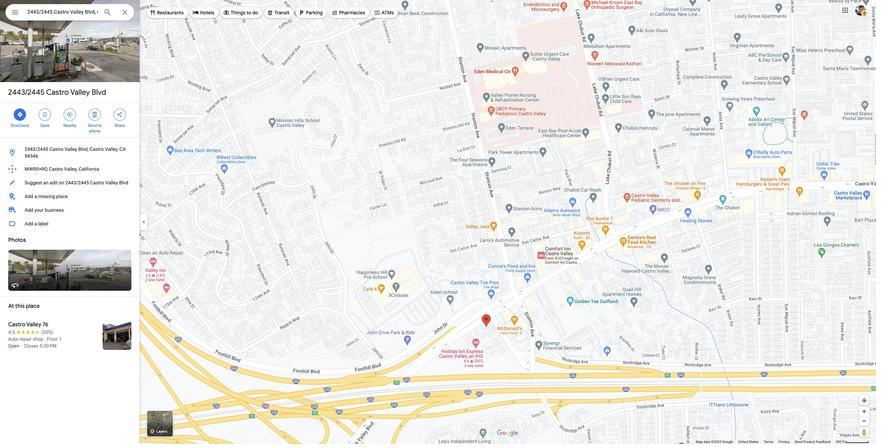 Task type: describe. For each thing, give the bounding box(es) containing it.
share
[[115, 123, 125, 128]]

add a missing place button
[[0, 190, 140, 203]]

2443/2445 for 2443/2445 castro valley blvd, castro valley, ca 94546
[[25, 147, 48, 152]]

product
[[804, 441, 816, 444]]

footer inside google maps element
[[697, 440, 837, 445]]

ft
[[843, 441, 846, 444]]

send product feedback
[[795, 441, 832, 444]]

nearby
[[63, 123, 76, 128]]

5:30 pm
[[40, 344, 57, 349]]


[[332, 9, 338, 16]]


[[67, 111, 73, 119]]

phone
[[89, 129, 101, 134]]

directions
[[11, 123, 29, 128]]


[[299, 9, 305, 16]]

 atms
[[374, 9, 394, 16]]

map data ©2023 google
[[697, 441, 734, 444]]

send to phone
[[88, 123, 102, 134]]

show street view coverage image
[[860, 428, 870, 438]]

united states
[[739, 441, 759, 444]]

©2023
[[712, 441, 722, 444]]

2443/2445 inside button
[[65, 180, 89, 186]]

terms
[[765, 441, 774, 444]]

add your business link
[[0, 203, 140, 217]]

200 ft
[[837, 441, 846, 444]]

 pharmacies
[[332, 9, 365, 16]]


[[150, 9, 156, 16]]

94546
[[25, 153, 38, 159]]

transit
[[275, 10, 290, 16]]

on
[[59, 180, 64, 186]]

add a label button
[[0, 217, 140, 231]]


[[92, 111, 98, 119]]

privacy
[[779, 441, 790, 444]]

actions for 2443/2445 castro valley blvd region
[[0, 103, 140, 137]]

a for label
[[34, 221, 37, 227]]

states
[[750, 441, 759, 444]]

none field inside 2443/2445 castro valley blvd, castro valley, ca 94546 field
[[27, 8, 98, 16]]

shop
[[33, 337, 43, 342]]


[[267, 9, 273, 16]]

a for missing
[[34, 194, 37, 199]]

to inside  things to do
[[247, 10, 251, 16]]

4.5
[[8, 330, 15, 335]]


[[193, 9, 199, 16]]

castro right the blvd,
[[90, 147, 104, 152]]

add your business
[[25, 208, 64, 213]]

send product feedback button
[[795, 440, 832, 445]]

things
[[231, 10, 246, 16]]

data
[[704, 441, 711, 444]]


[[11, 8, 19, 17]]

0 vertical spatial blvd
[[92, 88, 106, 97]]

add for add your business
[[25, 208, 33, 213]]

valley inside 2443/2445 castro valley blvd, castro valley, ca 94546
[[65, 147, 77, 152]]

pharmacies
[[339, 10, 365, 16]]

this
[[15, 303, 25, 310]]

castro inside button
[[90, 180, 104, 186]]

at
[[8, 303, 14, 310]]

200 ft button
[[837, 441, 870, 444]]


[[223, 9, 230, 16]]

 restaurants
[[150, 9, 184, 16]]

castro up 4.5
[[8, 322, 25, 329]]

to inside send to phone
[[98, 123, 102, 128]]


[[17, 111, 23, 119]]

mwr5+rq castro valley, california button
[[0, 162, 140, 176]]

2443/2445 castro valley blvd, castro valley, ca 94546 button
[[0, 143, 140, 162]]

repair
[[19, 337, 32, 342]]

zoom in image
[[863, 409, 868, 415]]

add for add a missing place
[[25, 194, 33, 199]]

add a missing place
[[25, 194, 68, 199]]

castro up 
[[46, 88, 69, 97]]

floor
[[47, 337, 58, 342]]

suggest an edit on 2443/2445 castro valley blvd button
[[0, 176, 140, 190]]



Task type: locate. For each thing, give the bounding box(es) containing it.
blvd down the ca
[[119, 180, 128, 186]]


[[117, 111, 123, 119]]

terms button
[[765, 440, 774, 445]]

 things to do
[[223, 9, 258, 16]]

0 vertical spatial add
[[25, 194, 33, 199]]

privacy button
[[779, 440, 790, 445]]

mwr5+rq castro valley, california
[[25, 166, 99, 172]]

1 add from the top
[[25, 194, 33, 199]]

1 vertical spatial 2443/2445
[[25, 147, 48, 152]]

2 a from the top
[[34, 221, 37, 227]]

200
[[837, 441, 842, 444]]

a inside add a label button
[[34, 221, 37, 227]]

blvd
[[92, 88, 106, 97], [119, 180, 128, 186]]

blvd,
[[78, 147, 89, 152]]

missing
[[38, 194, 55, 199]]

2 vertical spatial add
[[25, 221, 33, 227]]

zoom out image
[[863, 419, 868, 424]]

google
[[723, 441, 734, 444]]

add a label
[[25, 221, 48, 227]]

california
[[79, 166, 99, 172]]

 transit
[[267, 9, 290, 16]]

label
[[38, 221, 48, 227]]

send for send to phone
[[88, 123, 97, 128]]

restaurants
[[157, 10, 184, 16]]

2 add from the top
[[25, 208, 33, 213]]

add left your
[[25, 208, 33, 213]]

place inside button
[[56, 194, 68, 199]]

castro inside button
[[49, 166, 63, 172]]

 button
[[5, 4, 25, 22]]

parking
[[306, 10, 323, 16]]

1 a from the top
[[34, 194, 37, 199]]

send for send product feedback
[[795, 441, 803, 444]]

valley, inside 2443/2445 castro valley blvd, castro valley, ca 94546
[[105, 147, 118, 152]]


[[374, 9, 381, 16]]

1 vertical spatial a
[[34, 221, 37, 227]]

 hotels
[[193, 9, 214, 16]]

to
[[247, 10, 251, 16], [98, 123, 102, 128]]

place down on
[[56, 194, 68, 199]]

2443/2445 for 2443/2445 castro valley blvd
[[8, 88, 45, 97]]

layers
[[156, 430, 167, 434]]

auto
[[8, 337, 18, 342]]

feedback
[[817, 441, 832, 444]]

1 vertical spatial place
[[26, 303, 40, 310]]

your
[[34, 208, 44, 213]]

2443/2445 castro valley blvd, castro valley, ca 94546
[[25, 147, 126, 159]]

0 horizontal spatial blvd
[[92, 88, 106, 97]]

0 horizontal spatial send
[[88, 123, 97, 128]]

1 horizontal spatial to
[[247, 10, 251, 16]]

a inside 'add a missing place' button
[[34, 194, 37, 199]]

(305)
[[42, 330, 53, 335]]

1 horizontal spatial send
[[795, 441, 803, 444]]

send inside send to phone
[[88, 123, 97, 128]]

united states button
[[739, 440, 759, 445]]

do
[[253, 10, 258, 16]]

united
[[739, 441, 749, 444]]

a left label at the left of the page
[[34, 221, 37, 227]]

a
[[34, 194, 37, 199], [34, 221, 37, 227]]

2443/2445 up 94546
[[25, 147, 48, 152]]


[[42, 111, 48, 119]]

at this place
[[8, 303, 40, 310]]

valley, inside button
[[64, 166, 78, 172]]

valley,
[[105, 147, 118, 152], [64, 166, 78, 172]]

2443/2445 castro valley blvd
[[8, 88, 106, 97]]

2443/2445 Castro Valley Blvd, Castro Valley, CA 94546 field
[[5, 4, 134, 21]]

collapse side panel image
[[140, 219, 148, 226]]

map
[[697, 441, 703, 444]]

2 vertical spatial 2443/2445
[[65, 180, 89, 186]]

0 vertical spatial to
[[247, 10, 251, 16]]

None field
[[27, 8, 98, 16]]

0 vertical spatial place
[[56, 194, 68, 199]]

1
[[59, 337, 62, 342]]

atms
[[382, 10, 394, 16]]

suggest
[[25, 180, 42, 186]]

·
[[45, 337, 46, 342]]

0 vertical spatial 2443/2445
[[8, 88, 45, 97]]

2443/2445 down 'mwr5+rq castro valley, california' button
[[65, 180, 89, 186]]

2443/2445 inside 2443/2445 castro valley blvd, castro valley, ca 94546
[[25, 147, 48, 152]]

mwr5+rq
[[25, 166, 48, 172]]

send up phone
[[88, 123, 97, 128]]

2443/2445 up ''
[[8, 88, 45, 97]]

hotels
[[200, 10, 214, 16]]

1 vertical spatial valley,
[[64, 166, 78, 172]]

add
[[25, 194, 33, 199], [25, 208, 33, 213], [25, 221, 33, 227]]

business
[[45, 208, 64, 213]]

0 vertical spatial valley,
[[105, 147, 118, 152]]

footer containing map data ©2023 google
[[697, 440, 837, 445]]

0 horizontal spatial valley,
[[64, 166, 78, 172]]

add inside add a label button
[[25, 221, 33, 227]]

1 vertical spatial to
[[98, 123, 102, 128]]

castro down california
[[90, 180, 104, 186]]

google maps element
[[0, 0, 877, 445]]

add inside add your business link
[[25, 208, 33, 213]]

4.5 stars 305 reviews image
[[8, 329, 53, 336]]

a left missing
[[34, 194, 37, 199]]

2443/2445 castro valley blvd main content
[[0, 0, 140, 445]]

valley
[[70, 88, 90, 97], [65, 147, 77, 152], [105, 180, 118, 186], [26, 322, 41, 329]]

1 vertical spatial add
[[25, 208, 33, 213]]

send inside send product feedback button
[[795, 441, 803, 444]]

1 vertical spatial blvd
[[119, 180, 128, 186]]

valley inside button
[[105, 180, 118, 186]]

⋅
[[21, 344, 23, 349]]

0 vertical spatial send
[[88, 123, 97, 128]]

0 horizontal spatial to
[[98, 123, 102, 128]]

to up phone
[[98, 123, 102, 128]]

76
[[43, 322, 48, 329]]

1 horizontal spatial place
[[56, 194, 68, 199]]

send left the product
[[795, 441, 803, 444]]

add down suggest
[[25, 194, 33, 199]]

place right the this
[[26, 303, 40, 310]]

1 vertical spatial send
[[795, 441, 803, 444]]

0 vertical spatial a
[[34, 194, 37, 199]]

add for add a label
[[25, 221, 33, 227]]

valley, left the ca
[[105, 147, 118, 152]]

1 horizontal spatial blvd
[[119, 180, 128, 186]]

add inside 'add a missing place' button
[[25, 194, 33, 199]]

photos
[[8, 237, 26, 244]]

show your location image
[[862, 398, 868, 404]]

auto repair shop · floor 1 open ⋅ closes 5:30 pm
[[8, 337, 62, 349]]

castro up edit
[[49, 166, 63, 172]]

castro up mwr5+rq castro valley, california at the top of page
[[49, 147, 63, 152]]

footer
[[697, 440, 837, 445]]

valley, up suggest an edit on 2443/2445 castro valley blvd button
[[64, 166, 78, 172]]

an
[[43, 180, 49, 186]]

1 horizontal spatial valley,
[[105, 147, 118, 152]]

0 horizontal spatial place
[[26, 303, 40, 310]]

2443/2445
[[8, 88, 45, 97], [25, 147, 48, 152], [65, 180, 89, 186]]

blvd up 
[[92, 88, 106, 97]]

send
[[88, 123, 97, 128], [795, 441, 803, 444]]

 search field
[[5, 4, 134, 22]]

blvd inside button
[[119, 180, 128, 186]]

castro valley 76
[[8, 322, 48, 329]]

3 add from the top
[[25, 221, 33, 227]]

open
[[8, 344, 19, 349]]

ca
[[120, 147, 126, 152]]

closes
[[24, 344, 38, 349]]

 parking
[[299, 9, 323, 16]]

edit
[[50, 180, 58, 186]]

suggest an edit on 2443/2445 castro valley blvd
[[25, 180, 128, 186]]

to left do
[[247, 10, 251, 16]]

save
[[41, 123, 49, 128]]

add left label at the left of the page
[[25, 221, 33, 227]]



Task type: vqa. For each thing, say whether or not it's contained in the screenshot.
1 stop to the top
no



